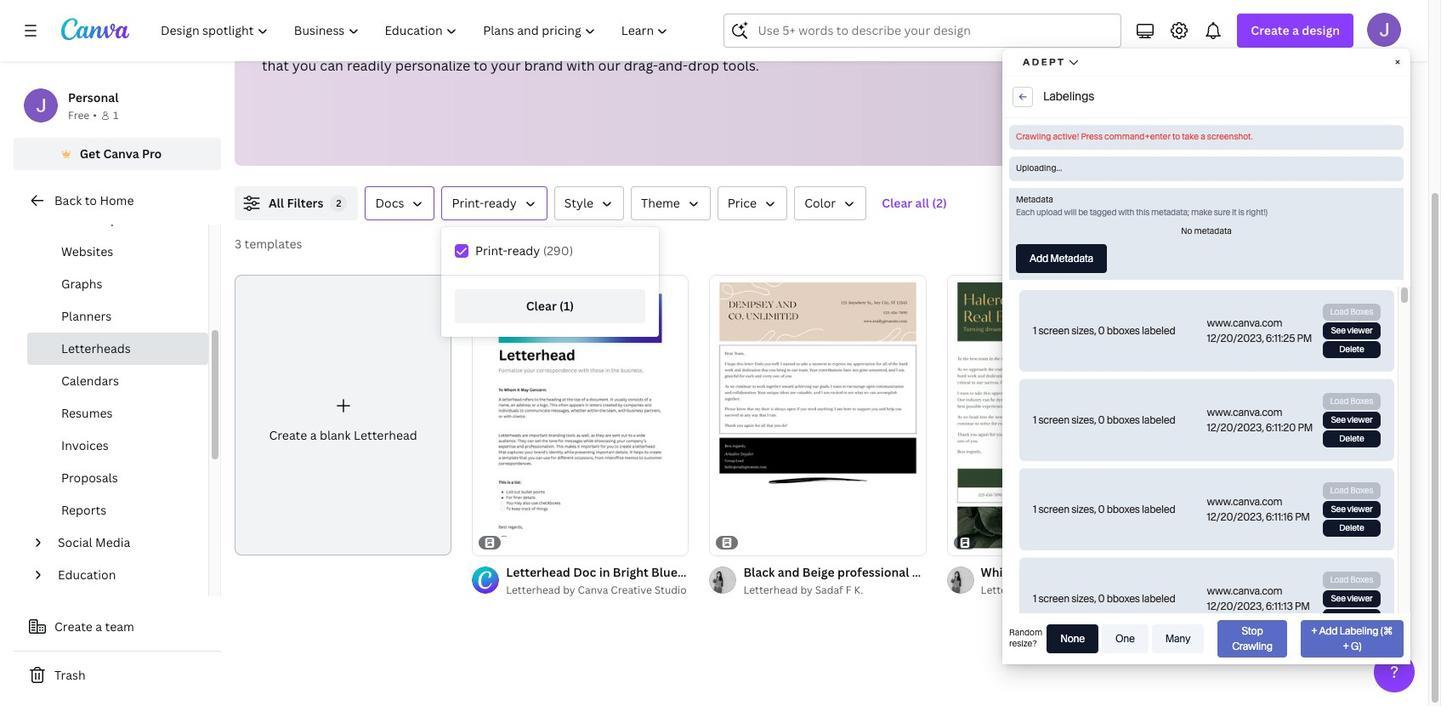 Task type: describe. For each thing, give the bounding box(es) containing it.
new
[[445, 34, 472, 53]]

style button
[[554, 186, 624, 220]]

price
[[728, 195, 757, 211]]

sadaf for white and green clean minimalist real estate company letterhead doc image
[[1053, 583, 1081, 597]]

calendars
[[61, 373, 119, 389]]

that
[[262, 56, 289, 75]]

clear all (2) button
[[874, 186, 956, 220]]

trash link
[[14, 658, 221, 692]]

create a team button
[[14, 610, 221, 644]]

theme button
[[631, 186, 711, 220]]

print- for print-ready
[[452, 195, 484, 211]]

home
[[100, 192, 134, 208]]

by for letterhead doc in bright blue bright purple classic professional style image
[[563, 583, 576, 597]]

k. for white and green clean minimalist real estate company letterhead doc image
[[1092, 583, 1101, 597]]

by for white and green clean minimalist real estate company letterhead doc image
[[1038, 583, 1051, 597]]

and-
[[658, 56, 688, 75]]

calendars link
[[27, 365, 208, 397]]

letterhead for letterhead doc in bright blue bright purple classic professional style image
[[506, 583, 561, 597]]

whole
[[402, 34, 442, 53]]

theme
[[641, 195, 680, 211]]

1 vertical spatial your
[[491, 56, 521, 75]]

reports link
[[27, 494, 208, 527]]

personalize
[[395, 56, 471, 75]]

letterhead by canva creative studio link
[[506, 582, 689, 599]]

all
[[916, 195, 930, 211]]

a for design
[[1293, 22, 1300, 38]]

canva's
[[542, 34, 592, 53]]

education
[[58, 567, 116, 583]]

1 horizontal spatial with
[[567, 56, 595, 75]]

3 templates
[[235, 236, 302, 252]]

create a blank letterhead link
[[235, 275, 452, 556]]

media
[[95, 534, 130, 550]]

maps
[[93, 211, 124, 227]]

create a design
[[1252, 22, 1341, 38]]

invoices
[[61, 437, 109, 453]]

clear for clear all (2)
[[882, 195, 913, 211]]

color button
[[795, 186, 867, 220]]

clear (1) button
[[455, 289, 646, 323]]

filters
[[287, 195, 324, 211]]

white and green clean minimalist real estate company letterhead doc image
[[947, 275, 1164, 556]]

tools.
[[723, 56, 760, 75]]

trash
[[54, 667, 86, 683]]

letterhead doc in bright blue bright purple classic professional style image
[[472, 275, 689, 556]]

planners link
[[27, 300, 208, 333]]

social media link
[[51, 527, 198, 559]]

letters
[[328, 34, 371, 53]]

clear (1)
[[526, 298, 574, 314]]

black and beige professional minimalist business letterhead doc image
[[710, 275, 927, 556]]

create a blank letterhead
[[269, 427, 417, 443]]

mind maps
[[61, 211, 124, 227]]

print-ready
[[452, 195, 517, 211]]

jacob simon image
[[1368, 13, 1402, 47]]

price button
[[718, 186, 788, 220]]

sadaf for black and beige professional minimalist business letterhead doc image
[[816, 583, 844, 597]]

f for black and beige professional minimalist business letterhead doc image
[[846, 583, 852, 597]]

letterhead
[[625, 34, 694, 53]]

get
[[80, 145, 100, 162]]

get canva pro
[[80, 145, 162, 162]]

print- for print-ready (290)
[[476, 242, 508, 259]]

(1)
[[560, 298, 574, 314]]

2 filter options selected element
[[330, 195, 347, 212]]

our
[[598, 56, 621, 75]]

letterhead by sadaf f k. link for black and beige professional minimalist business letterhead doc image
[[744, 582, 927, 599]]

style
[[565, 195, 594, 211]]

•
[[93, 108, 97, 122]]

free
[[595, 34, 622, 53]]

resumes link
[[27, 397, 208, 430]]

drag-
[[624, 56, 658, 75]]

3
[[235, 236, 242, 252]]

print-ready button
[[442, 186, 548, 220]]

proposals link
[[27, 462, 208, 494]]

(2)
[[933, 195, 947, 211]]

Search search field
[[758, 14, 1111, 47]]

you
[[292, 56, 317, 75]]

free
[[68, 108, 90, 122]]

top level navigation element
[[150, 14, 683, 48]]

1 letterhead templates image from the left
[[1039, 0, 1402, 166]]

team
[[105, 618, 134, 635]]

ready for print-ready (290)
[[508, 242, 540, 259]]

0 horizontal spatial with
[[510, 34, 538, 53]]

letterhead by canva creative studio
[[506, 583, 687, 597]]

create a team
[[54, 618, 134, 635]]

create a blank letterhead element
[[235, 275, 452, 556]]

docs
[[376, 195, 404, 211]]



Task type: vqa. For each thing, say whether or not it's contained in the screenshot.
left Magic
no



Task type: locate. For each thing, give the bounding box(es) containing it.
1 vertical spatial create
[[269, 427, 307, 443]]

a for team
[[96, 618, 102, 635]]

with
[[510, 34, 538, 53], [567, 56, 595, 75]]

2 horizontal spatial create
[[1252, 22, 1290, 38]]

0 vertical spatial templates
[[697, 34, 763, 53]]

pro
[[142, 145, 162, 162]]

take
[[262, 34, 291, 53]]

letterhead
[[354, 427, 417, 443], [506, 583, 561, 597], [744, 583, 798, 597], [981, 583, 1036, 597]]

create left blank
[[269, 427, 307, 443]]

2 by from the left
[[801, 583, 813, 597]]

clear all (2)
[[882, 195, 947, 211]]

invoices link
[[27, 430, 208, 462]]

websites link
[[27, 236, 208, 268]]

f
[[846, 583, 852, 597], [1084, 583, 1089, 597]]

a inside take your letters to a whole new level with canva's free letterhead templates that you can readily personalize to your brand with our drag-and-drop tools.
[[391, 34, 399, 53]]

mind maps link
[[27, 203, 208, 236]]

letterhead for black and beige professional minimalist business letterhead doc image
[[744, 583, 798, 597]]

proposals
[[61, 470, 118, 486]]

create inside dropdown button
[[1252, 22, 1290, 38]]

f for white and green clean minimalist real estate company letterhead doc image
[[1084, 583, 1089, 597]]

1 vertical spatial canva
[[578, 583, 609, 597]]

canva
[[103, 145, 139, 162], [578, 583, 609, 597]]

letterhead by sadaf f k. for black and beige professional minimalist business letterhead doc image
[[744, 583, 864, 597]]

canva left pro on the top left of the page
[[103, 145, 139, 162]]

1 horizontal spatial by
[[801, 583, 813, 597]]

clear inside clear all (2) button
[[882, 195, 913, 211]]

create for create a blank letterhead
[[269, 427, 307, 443]]

create for create a team
[[54, 618, 93, 635]]

0 vertical spatial create
[[1252, 22, 1290, 38]]

by for black and beige professional minimalist business letterhead doc image
[[801, 583, 813, 597]]

0 vertical spatial with
[[510, 34, 538, 53]]

a left blank
[[310, 427, 317, 443]]

1 horizontal spatial clear
[[882, 195, 913, 211]]

clear left (1)
[[526, 298, 557, 314]]

a inside create a team button
[[96, 618, 102, 635]]

0 horizontal spatial your
[[294, 34, 324, 53]]

letterhead by sadaf f k. link for white and green clean minimalist real estate company letterhead doc image
[[981, 582, 1164, 599]]

1 vertical spatial to
[[474, 56, 488, 75]]

create inside button
[[54, 618, 93, 635]]

planners
[[61, 308, 112, 324]]

clear inside the clear (1) button
[[526, 298, 557, 314]]

1 by from the left
[[563, 583, 576, 597]]

back to home
[[54, 192, 134, 208]]

1 letterhead by sadaf f k. from the left
[[744, 583, 864, 597]]

2 letterhead by sadaf f k. from the left
[[981, 583, 1101, 597]]

letterhead templates image
[[1039, 0, 1402, 166], [1146, 0, 1295, 135]]

get canva pro button
[[14, 138, 221, 170]]

design
[[1303, 22, 1341, 38]]

1 f from the left
[[846, 583, 852, 597]]

create for create a design
[[1252, 22, 1290, 38]]

2 sadaf from the left
[[1053, 583, 1081, 597]]

back
[[54, 192, 82, 208]]

creative
[[611, 583, 652, 597]]

websites
[[61, 243, 113, 259]]

0 vertical spatial to
[[374, 34, 388, 53]]

2 k. from the left
[[1092, 583, 1101, 597]]

0 horizontal spatial to
[[85, 192, 97, 208]]

0 vertical spatial canva
[[103, 145, 139, 162]]

to up readily on the left
[[374, 34, 388, 53]]

a left "whole"
[[391, 34, 399, 53]]

2 vertical spatial to
[[85, 192, 97, 208]]

0 horizontal spatial letterhead by sadaf f k.
[[744, 583, 864, 597]]

0 vertical spatial your
[[294, 34, 324, 53]]

print- right 'docs' button
[[452, 195, 484, 211]]

all filters
[[269, 195, 324, 211]]

2 horizontal spatial to
[[474, 56, 488, 75]]

1 vertical spatial with
[[567, 56, 595, 75]]

letterheads
[[61, 340, 131, 356]]

can
[[320, 56, 344, 75]]

1
[[113, 108, 118, 122]]

1 vertical spatial print-
[[476, 242, 508, 259]]

0 vertical spatial ready
[[484, 195, 517, 211]]

create
[[1252, 22, 1290, 38], [269, 427, 307, 443], [54, 618, 93, 635]]

0 horizontal spatial clear
[[526, 298, 557, 314]]

blank
[[320, 427, 351, 443]]

2 f from the left
[[1084, 583, 1089, 597]]

with up brand
[[510, 34, 538, 53]]

a left 'team'
[[96, 618, 102, 635]]

print-ready (290)
[[476, 242, 574, 259]]

personal
[[68, 89, 119, 105]]

(290)
[[543, 242, 574, 259]]

brand
[[524, 56, 563, 75]]

your
[[294, 34, 324, 53], [491, 56, 521, 75]]

None search field
[[724, 14, 1122, 48]]

templates inside take your letters to a whole new level with canva's free letterhead templates that you can readily personalize to your brand with our drag-and-drop tools.
[[697, 34, 763, 53]]

docs button
[[365, 186, 435, 220]]

1 horizontal spatial letterhead by sadaf f k. link
[[981, 582, 1164, 599]]

to
[[374, 34, 388, 53], [474, 56, 488, 75], [85, 192, 97, 208]]

a inside the create a design dropdown button
[[1293, 22, 1300, 38]]

ready for print-ready
[[484, 195, 517, 211]]

3 by from the left
[[1038, 583, 1051, 597]]

0 horizontal spatial templates
[[245, 236, 302, 252]]

1 k. from the left
[[854, 583, 864, 597]]

2 letterhead templates image from the left
[[1146, 0, 1295, 135]]

create left 'team'
[[54, 618, 93, 635]]

ready
[[484, 195, 517, 211], [508, 242, 540, 259]]

clear
[[882, 195, 913, 211], [526, 298, 557, 314]]

canva left creative
[[578, 583, 609, 597]]

ready left (290)
[[508, 242, 540, 259]]

1 horizontal spatial k.
[[1092, 583, 1101, 597]]

by
[[563, 583, 576, 597], [801, 583, 813, 597], [1038, 583, 1051, 597]]

2 horizontal spatial by
[[1038, 583, 1051, 597]]

color
[[805, 195, 836, 211]]

ready inside button
[[484, 195, 517, 211]]

1 horizontal spatial canva
[[578, 583, 609, 597]]

a inside create a blank letterhead element
[[310, 427, 317, 443]]

to down level
[[474, 56, 488, 75]]

templates up tools.
[[697, 34, 763, 53]]

social
[[58, 534, 92, 550]]

readily
[[347, 56, 392, 75]]

clear left all
[[882, 195, 913, 211]]

with down the canva's on the top of the page
[[567, 56, 595, 75]]

1 letterhead by sadaf f k. link from the left
[[744, 582, 927, 599]]

mind
[[61, 211, 90, 227]]

0 vertical spatial print-
[[452, 195, 484, 211]]

social media
[[58, 534, 130, 550]]

1 horizontal spatial sadaf
[[1053, 583, 1081, 597]]

print- down print-ready button
[[476, 242, 508, 259]]

0 horizontal spatial canva
[[103, 145, 139, 162]]

sadaf
[[816, 583, 844, 597], [1053, 583, 1081, 597]]

2 letterhead by sadaf f k. link from the left
[[981, 582, 1164, 599]]

print-
[[452, 195, 484, 211], [476, 242, 508, 259]]

free •
[[68, 108, 97, 122]]

resumes
[[61, 405, 113, 421]]

a for blank
[[310, 427, 317, 443]]

1 horizontal spatial to
[[374, 34, 388, 53]]

clear for clear (1)
[[526, 298, 557, 314]]

graphs
[[61, 276, 103, 292]]

take your letters to a whole new level with canva's free letterhead templates that you can readily personalize to your brand with our drag-and-drop tools.
[[262, 34, 763, 75]]

1 horizontal spatial create
[[269, 427, 307, 443]]

templates
[[697, 34, 763, 53], [245, 236, 302, 252]]

reports
[[61, 502, 107, 518]]

1 horizontal spatial f
[[1084, 583, 1089, 597]]

studio
[[655, 583, 687, 597]]

2
[[336, 196, 342, 209]]

to up mind maps
[[85, 192, 97, 208]]

all
[[269, 195, 284, 211]]

0 horizontal spatial by
[[563, 583, 576, 597]]

0 horizontal spatial create
[[54, 618, 93, 635]]

2 vertical spatial create
[[54, 618, 93, 635]]

1 horizontal spatial your
[[491, 56, 521, 75]]

level
[[475, 34, 507, 53]]

1 horizontal spatial templates
[[697, 34, 763, 53]]

letterhead by sadaf f k. link
[[744, 582, 927, 599], [981, 582, 1164, 599]]

1 vertical spatial templates
[[245, 236, 302, 252]]

letterhead for white and green clean minimalist real estate company letterhead doc image
[[981, 583, 1036, 597]]

0 horizontal spatial f
[[846, 583, 852, 597]]

canva inside button
[[103, 145, 139, 162]]

0 vertical spatial clear
[[882, 195, 913, 211]]

back to home link
[[14, 184, 221, 218]]

print- inside button
[[452, 195, 484, 211]]

your down level
[[491, 56, 521, 75]]

0 horizontal spatial sadaf
[[816, 583, 844, 597]]

letterhead by sadaf f k.
[[744, 583, 864, 597], [981, 583, 1101, 597]]

education link
[[51, 559, 198, 591]]

your up you
[[294, 34, 324, 53]]

1 vertical spatial clear
[[526, 298, 557, 314]]

0 horizontal spatial letterhead by sadaf f k. link
[[744, 582, 927, 599]]

templates right 3
[[245, 236, 302, 252]]

k. for black and beige professional minimalist business letterhead doc image
[[854, 583, 864, 597]]

graphs link
[[27, 268, 208, 300]]

1 horizontal spatial letterhead by sadaf f k.
[[981, 583, 1101, 597]]

ready up 'print-ready (290)'
[[484, 195, 517, 211]]

create left design
[[1252, 22, 1290, 38]]

0 horizontal spatial k.
[[854, 583, 864, 597]]

1 vertical spatial ready
[[508, 242, 540, 259]]

k.
[[854, 583, 864, 597], [1092, 583, 1101, 597]]

drop
[[688, 56, 720, 75]]

1 sadaf from the left
[[816, 583, 844, 597]]

create a design button
[[1238, 14, 1354, 48]]

a left design
[[1293, 22, 1300, 38]]

letterhead by sadaf f k. for white and green clean minimalist real estate company letterhead doc image
[[981, 583, 1101, 597]]



